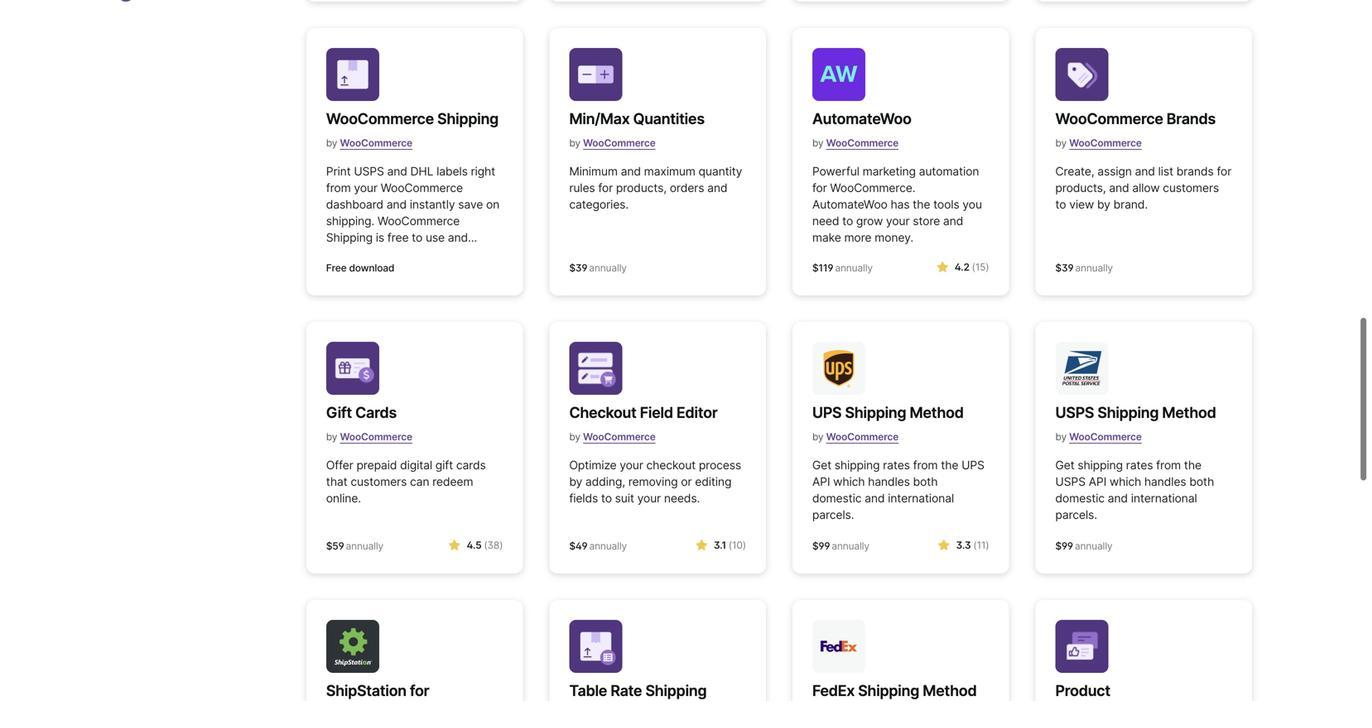 Task type: locate. For each thing, give the bounding box(es) containing it.
woocommerce link down automatewoo link
[[826, 130, 899, 156]]

woocommerce link down ups shipping method link
[[826, 424, 899, 450]]

for right the shipstation
[[410, 682, 429, 700]]

1 horizontal spatial $99 annually
[[1056, 540, 1113, 552]]

0 vertical spatial ups
[[812, 404, 842, 422]]

from down the ups shipping method
[[913, 458, 938, 473]]

0 vertical spatial usps
[[354, 164, 384, 178]]

0 vertical spatial automatewoo
[[812, 110, 912, 128]]

from inside get shipping rates from the ups api which handles both domestic and international parcels.
[[913, 458, 938, 473]]

store
[[913, 214, 940, 228]]

both inside get shipping rates from the usps api which handles both domestic and international parcels.
[[1190, 475, 1214, 489]]

shipping
[[437, 110, 499, 128], [326, 231, 373, 245], [845, 404, 906, 422], [1098, 404, 1159, 422], [645, 682, 707, 700], [858, 682, 919, 700]]

$59 annually
[[326, 540, 384, 552]]

by inside optimize your checkout process by adding, removing or editing fields to suit your needs.
[[569, 475, 582, 489]]

0 vertical spatial customers
[[1163, 181, 1219, 195]]

products, inside minimum and maximum quantity rules for products, orders and categories.
[[616, 181, 667, 195]]

2 rates from the left
[[1126, 458, 1153, 473]]

1 products, from the left
[[616, 181, 667, 195]]

2 get from the left
[[1056, 458, 1075, 473]]

by woocommerce down the checkout at the bottom
[[569, 431, 656, 443]]

annually down categories.
[[589, 262, 627, 274]]

$39 down view
[[1056, 262, 1074, 274]]

handles
[[868, 475, 910, 489], [1144, 475, 1186, 489]]

) right 4.2
[[986, 261, 989, 273]]

both inside get shipping rates from the ups api which handles both domestic and international parcels.
[[913, 475, 938, 489]]

shipping
[[835, 458, 880, 473], [1078, 458, 1123, 473]]

4.2 ( 15 )
[[955, 261, 989, 273]]

rates down the ups shipping method
[[883, 458, 910, 473]]

parcels. inside get shipping rates from the ups api which handles both domestic and international parcels.
[[812, 508, 854, 522]]

1 horizontal spatial api
[[1089, 475, 1107, 489]]

handles inside get shipping rates from the ups api which handles both domestic and international parcels.
[[868, 475, 910, 489]]

0 horizontal spatial api
[[812, 475, 830, 489]]

on
[[486, 198, 500, 212]]

shipping for usps
[[1078, 458, 1123, 473]]

products, inside create, assign and list brands for products, and allow customers to view by brand.
[[1056, 181, 1106, 195]]

) for checkout field editor
[[743, 540, 746, 552]]

to left view
[[1056, 198, 1066, 212]]

shipping inside get shipping rates from the ups api which handles both domestic and international parcels.
[[835, 458, 880, 473]]

) right 4.5
[[500, 540, 503, 552]]

get inside get shipping rates from the usps api which handles both domestic and international parcels.
[[1056, 458, 1075, 473]]

(
[[972, 261, 975, 273], [484, 540, 487, 552], [729, 540, 732, 552], [973, 540, 977, 552]]

by woocommerce down min/max
[[569, 137, 656, 149]]

) right 3.3
[[986, 540, 989, 552]]

by down the ups shipping method
[[812, 431, 824, 443]]

by right view
[[1097, 198, 1110, 212]]

for inside create, assign and list brands for products, and allow customers to view by brand.
[[1217, 164, 1232, 178]]

rates down "usps shipping method"
[[1126, 458, 1153, 473]]

0 horizontal spatial which
[[833, 475, 865, 489]]

woocommerce brands
[[1056, 110, 1216, 128]]

and inside get shipping rates from the ups api which handles both domestic and international parcels.
[[865, 492, 885, 506]]

1 horizontal spatial handles
[[1144, 475, 1186, 489]]

) right 3.1
[[743, 540, 746, 552]]

1 horizontal spatial get
[[1056, 458, 1075, 473]]

1 domestic from the left
[[812, 492, 862, 506]]

0 horizontal spatial rates
[[883, 458, 910, 473]]

0 horizontal spatial international
[[888, 492, 954, 506]]

) for gift cards
[[500, 540, 503, 552]]

fedex
[[812, 682, 855, 700]]

1 automatewoo from the top
[[812, 110, 912, 128]]

woocommerce link down 'cards'
[[340, 424, 412, 450]]

1 both from the left
[[913, 475, 938, 489]]

for up categories.
[[598, 181, 613, 195]]

to up more
[[842, 214, 853, 228]]

1 $39 from the left
[[569, 262, 587, 274]]

38
[[487, 540, 500, 552]]

( right 3.1
[[729, 540, 732, 552]]

from
[[326, 181, 351, 195], [913, 458, 938, 473], [1156, 458, 1181, 473]]

( for automatewoo
[[972, 261, 975, 273]]

$99 annually
[[812, 540, 870, 552], [1056, 540, 1113, 552]]

woocommerce link for ups shipping method
[[826, 424, 899, 450]]

automatewoo up "powerful"
[[812, 110, 912, 128]]

handles for ups
[[868, 475, 910, 489]]

woocommerce shipping
[[326, 110, 499, 128]]

gift
[[326, 404, 352, 422]]

shipping down the ups shipping method
[[835, 458, 880, 473]]

woocommerce link down usps shipping method link
[[1069, 424, 1142, 450]]

woocommerce link for woocommerce shipping
[[340, 130, 412, 156]]

use
[[426, 231, 445, 245]]

shipping right fedex
[[858, 682, 919, 700]]

that
[[326, 475, 347, 489]]

orders
[[670, 181, 704, 195]]

by woocommerce down ups shipping method link
[[812, 431, 899, 443]]

your down has
[[886, 214, 910, 228]]

2 horizontal spatial the
[[1184, 458, 1202, 473]]

the inside get shipping rates from the ups api which handles both domestic and international parcels.
[[941, 458, 959, 473]]

method
[[910, 404, 964, 422], [1162, 404, 1216, 422], [923, 682, 977, 700]]

0 horizontal spatial ups
[[812, 404, 842, 422]]

$49 annually
[[569, 540, 627, 552]]

1 which from the left
[[833, 475, 865, 489]]

1 horizontal spatial international
[[1131, 492, 1197, 506]]

by up optimize
[[569, 431, 580, 443]]

the inside powerful marketing automation for woocommerce. automatewoo has the tools you need to grow your store and make more money.
[[913, 198, 930, 212]]

shipping right rate
[[645, 682, 707, 700]]

( for gift cards
[[484, 540, 487, 552]]

need
[[812, 214, 839, 228]]

to down adding,
[[601, 492, 612, 506]]

1 horizontal spatial the
[[941, 458, 959, 473]]

tools
[[933, 198, 960, 212]]

( right 3.3
[[973, 540, 977, 552]]

which down "usps shipping method"
[[1110, 475, 1141, 489]]

gift
[[435, 458, 453, 473]]

by down gift
[[326, 431, 337, 443]]

$39 down categories.
[[569, 262, 587, 274]]

parcels. for usps
[[1056, 508, 1097, 522]]

powerful marketing automation for woocommerce. automatewoo has the tools you need to grow your store and make more money.
[[812, 164, 982, 245]]

automatewoo inside powerful marketing automation for woocommerce. automatewoo has the tools you need to grow your store and make more money.
[[812, 198, 888, 212]]

$99 annually down get shipping rates from the ups api which handles both domestic and international parcels.
[[812, 540, 870, 552]]

the for usps shipping method
[[1184, 458, 1202, 473]]

money.
[[875, 231, 913, 245]]

1 horizontal spatial domestic
[[1056, 492, 1105, 506]]

shipping for fedex shipping method
[[858, 682, 919, 700]]

min/max
[[569, 110, 630, 128]]

woocommerce link up assign
[[1069, 130, 1142, 156]]

shipping up get shipping rates from the ups api which handles both domestic and international parcels.
[[845, 404, 906, 422]]

1 horizontal spatial $39 annually
[[1056, 262, 1113, 274]]

api inside get shipping rates from the ups api which handles both domestic and international parcels.
[[812, 475, 830, 489]]

0 horizontal spatial from
[[326, 181, 351, 195]]

$39
[[569, 262, 587, 274], [1056, 262, 1074, 274]]

by woocommerce down automatewoo link
[[812, 137, 899, 149]]

0 horizontal spatial domestic
[[812, 492, 862, 506]]

which inside get shipping rates from the ups api which handles both domestic and international parcels.
[[833, 475, 865, 489]]

shipping down shipping.
[[326, 231, 373, 245]]

3.3
[[956, 540, 971, 552]]

$39 for woocommerce brands
[[1056, 262, 1074, 274]]

your
[[354, 181, 378, 195], [886, 214, 910, 228], [620, 458, 643, 473], [637, 492, 661, 506]]

0 horizontal spatial the
[[913, 198, 930, 212]]

usps inside print usps and dhl labels right from your woocommerce dashboard and instantly save on shipping. woocommerce shipping is free to use and...
[[354, 164, 384, 178]]

download
[[349, 262, 394, 274]]

optimize
[[569, 458, 617, 473]]

for down "powerful"
[[812, 181, 827, 195]]

shipstation for link
[[326, 680, 503, 702]]

handles down the ups shipping method
[[868, 475, 910, 489]]

by woocommerce up assign
[[1056, 137, 1142, 149]]

your up the removing
[[620, 458, 643, 473]]

woocommerce.
[[830, 181, 916, 195]]

shipping inside get shipping rates from the usps api which handles both domestic and international parcels.
[[1078, 458, 1123, 473]]

from down "usps shipping method"
[[1156, 458, 1181, 473]]

0 horizontal spatial both
[[913, 475, 938, 489]]

$39 annually down categories.
[[569, 262, 627, 274]]

by for automatewoo
[[812, 137, 824, 149]]

rates inside get shipping rates from the usps api which handles both domestic and international parcels.
[[1126, 458, 1153, 473]]

2 automatewoo from the top
[[812, 198, 888, 212]]

woocommerce link for woocommerce brands
[[1069, 130, 1142, 156]]

by down "usps shipping method"
[[1056, 431, 1067, 443]]

2 horizontal spatial from
[[1156, 458, 1181, 473]]

api
[[812, 475, 830, 489], [1089, 475, 1107, 489]]

products, for woocommerce
[[1056, 181, 1106, 195]]

$39 for min/max quantities
[[569, 262, 587, 274]]

1 horizontal spatial customers
[[1163, 181, 1219, 195]]

woocommerce link down woocommerce shipping link
[[340, 130, 412, 156]]

customers down the "brands"
[[1163, 181, 1219, 195]]

international inside get shipping rates from the ups api which handles both domestic and international parcels.
[[888, 492, 954, 506]]

2 which from the left
[[1110, 475, 1141, 489]]

customers inside create, assign and list brands for products, and allow customers to view by brand.
[[1163, 181, 1219, 195]]

for inside minimum and maximum quantity rules for products, orders and categories.
[[598, 181, 613, 195]]

right
[[471, 164, 495, 178]]

labels
[[437, 164, 468, 178]]

the up store
[[913, 198, 930, 212]]

shipping inside print usps and dhl labels right from your woocommerce dashboard and instantly save on shipping. woocommerce shipping is free to use and...
[[326, 231, 373, 245]]

2 $99 from the left
[[1056, 540, 1073, 552]]

the down ups shipping method link
[[941, 458, 959, 473]]

1 $39 annually from the left
[[569, 262, 627, 274]]

2 handles from the left
[[1144, 475, 1186, 489]]

woocommerce link down min/max quantities at the top
[[583, 130, 656, 156]]

1 horizontal spatial shipping
[[1078, 458, 1123, 473]]

( right 4.5
[[484, 540, 487, 552]]

the for ups shipping method
[[941, 458, 959, 473]]

1 vertical spatial automatewoo
[[812, 198, 888, 212]]

quantities
[[633, 110, 705, 128]]

customers inside offer prepaid digital gift cards that customers can redeem online.
[[351, 475, 407, 489]]

which down the ups shipping method
[[833, 475, 865, 489]]

handles inside get shipping rates from the usps api which handles both domestic and international parcels.
[[1144, 475, 1186, 489]]

domestic inside get shipping rates from the ups api which handles both domestic and international parcels.
[[812, 492, 862, 506]]

from for usps shipping method
[[1156, 458, 1181, 473]]

by up "powerful"
[[812, 137, 824, 149]]

woocommerce link down the checkout at the bottom
[[583, 424, 656, 450]]

1 vertical spatial ups
[[962, 458, 985, 473]]

shipping up get shipping rates from the usps api which handles both domestic and international parcels.
[[1098, 404, 1159, 422]]

by woocommerce down gift cards link
[[326, 431, 412, 443]]

rates for usps
[[1126, 458, 1153, 473]]

annually down get shipping rates from the usps api which handles both domestic and international parcels.
[[1075, 540, 1113, 552]]

1 get from the left
[[812, 458, 832, 473]]

1 horizontal spatial both
[[1190, 475, 1214, 489]]

0 horizontal spatial get
[[812, 458, 832, 473]]

1 $99 from the left
[[812, 540, 830, 552]]

1 international from the left
[[888, 492, 954, 506]]

1 parcels. from the left
[[812, 508, 854, 522]]

shipping up right
[[437, 110, 499, 128]]

shipping down "usps shipping method"
[[1078, 458, 1123, 473]]

by woocommerce for woocommerce shipping
[[326, 137, 412, 149]]

products,
[[616, 181, 667, 195], [1056, 181, 1106, 195]]

fedex shipping method
[[812, 682, 977, 700]]

suit
[[615, 492, 634, 506]]

$59
[[326, 540, 344, 552]]

for
[[1217, 164, 1232, 178], [598, 181, 613, 195], [812, 181, 827, 195], [410, 682, 429, 700]]

more
[[844, 231, 872, 245]]

by woocommerce for usps shipping method
[[1056, 431, 1142, 443]]

handles down "usps shipping method"
[[1144, 475, 1186, 489]]

your up dashboard at top
[[354, 181, 378, 195]]

2 international from the left
[[1131, 492, 1197, 506]]

which for ups
[[833, 475, 865, 489]]

the down "usps shipping method"
[[1184, 458, 1202, 473]]

0 horizontal spatial $39
[[569, 262, 587, 274]]

checkout
[[646, 458, 696, 473]]

get inside get shipping rates from the ups api which handles both domestic and international parcels.
[[812, 458, 832, 473]]

0 horizontal spatial handles
[[868, 475, 910, 489]]

international
[[888, 492, 954, 506], [1131, 492, 1197, 506]]

2 vertical spatial usps
[[1056, 475, 1086, 489]]

( right 4.2
[[972, 261, 975, 273]]

2 api from the left
[[1089, 475, 1107, 489]]

domestic for ups
[[812, 492, 862, 506]]

$39 annually
[[569, 262, 627, 274], [1056, 262, 1113, 274]]

1 vertical spatial usps
[[1056, 404, 1094, 422]]

rates inside get shipping rates from the ups api which handles both domestic and international parcels.
[[883, 458, 910, 473]]

1 horizontal spatial from
[[913, 458, 938, 473]]

gift cards
[[326, 404, 397, 422]]

brand.
[[1114, 198, 1148, 212]]

woocommerce link for automatewoo
[[826, 130, 899, 156]]

3.1
[[714, 540, 726, 552]]

and inside powerful marketing automation for woocommerce. automatewoo has the tools you need to grow your store and make more money.
[[943, 214, 963, 228]]

by woocommerce up 'print'
[[326, 137, 412, 149]]

woocommerce link
[[340, 130, 412, 156], [583, 130, 656, 156], [826, 130, 899, 156], [1069, 130, 1142, 156], [340, 424, 412, 450], [583, 424, 656, 450], [826, 424, 899, 450], [1069, 424, 1142, 450]]

get for usps shipping method
[[1056, 458, 1075, 473]]

1 horizontal spatial products,
[[1056, 181, 1106, 195]]

parcels.
[[812, 508, 854, 522], [1056, 508, 1097, 522]]

the inside get shipping rates from the usps api which handles both domestic and international parcels.
[[1184, 458, 1202, 473]]

from inside get shipping rates from the usps api which handles both domestic and international parcels.
[[1156, 458, 1181, 473]]

$39 annually down view
[[1056, 262, 1113, 274]]

usps shipping method link
[[1056, 402, 1216, 424]]

annually right $59
[[346, 540, 384, 552]]

1 api from the left
[[812, 475, 830, 489]]

1 horizontal spatial ups
[[962, 458, 985, 473]]

has
[[891, 198, 910, 212]]

which inside get shipping rates from the usps api which handles both domestic and international parcels.
[[1110, 475, 1141, 489]]

automatewoo up grow
[[812, 198, 888, 212]]

rules
[[569, 181, 595, 195]]

by up create,
[[1056, 137, 1067, 149]]

)
[[986, 261, 989, 273], [500, 540, 503, 552], [743, 540, 746, 552], [986, 540, 989, 552]]

0 horizontal spatial $99
[[812, 540, 830, 552]]

2 shipping from the left
[[1078, 458, 1123, 473]]

by woocommerce for ups shipping method
[[812, 431, 899, 443]]

brands
[[1177, 164, 1214, 178]]

0 horizontal spatial shipping
[[835, 458, 880, 473]]

prepaid
[[357, 458, 397, 473]]

1 horizontal spatial $39
[[1056, 262, 1074, 274]]

2 both from the left
[[1190, 475, 1214, 489]]

0 horizontal spatial customers
[[351, 475, 407, 489]]

by inside create, assign and list brands for products, and allow customers to view by brand.
[[1097, 198, 1110, 212]]

by for usps shipping method
[[1056, 431, 1067, 443]]

0 horizontal spatial parcels.
[[812, 508, 854, 522]]

by for gift cards
[[326, 431, 337, 443]]

2 $99 annually from the left
[[1056, 540, 1113, 552]]

0 horizontal spatial products,
[[616, 181, 667, 195]]

2 $39 from the left
[[1056, 262, 1074, 274]]

products, up view
[[1056, 181, 1106, 195]]

by up fields
[[569, 475, 582, 489]]

0 horizontal spatial $39 annually
[[569, 262, 627, 274]]

for right the "brands"
[[1217, 164, 1232, 178]]

1 horizontal spatial which
[[1110, 475, 1141, 489]]

to left 'use'
[[412, 231, 423, 245]]

free download
[[326, 262, 394, 274]]

your inside print usps and dhl labels right from your woocommerce dashboard and instantly save on shipping. woocommerce shipping is free to use and...
[[354, 181, 378, 195]]

woocommerce
[[326, 110, 434, 128], [1056, 110, 1163, 128], [340, 137, 412, 149], [583, 137, 656, 149], [826, 137, 899, 149], [1069, 137, 1142, 149], [381, 181, 463, 195], [378, 214, 460, 228], [340, 431, 412, 443], [583, 431, 656, 443], [826, 431, 899, 443], [1069, 431, 1142, 443]]

1 horizontal spatial rates
[[1126, 458, 1153, 473]]

1 shipping from the left
[[835, 458, 880, 473]]

2 parcels. from the left
[[1056, 508, 1097, 522]]

11
[[977, 540, 986, 552]]

by woocommerce down usps shipping method link
[[1056, 431, 1142, 443]]

( for ups shipping method
[[973, 540, 977, 552]]

field
[[640, 404, 673, 422]]

adding,
[[585, 475, 625, 489]]

customers
[[1163, 181, 1219, 195], [351, 475, 407, 489]]

1 horizontal spatial parcels.
[[1056, 508, 1097, 522]]

2 products, from the left
[[1056, 181, 1106, 195]]

customers down prepaid
[[351, 475, 407, 489]]

1 rates from the left
[[883, 458, 910, 473]]

woocommerce brands link
[[1056, 108, 1216, 130]]

$99
[[812, 540, 830, 552], [1056, 540, 1073, 552]]

0 horizontal spatial $99 annually
[[812, 540, 870, 552]]

2 $39 annually from the left
[[1056, 262, 1113, 274]]

international inside get shipping rates from the usps api which handles both domestic and international parcels.
[[1131, 492, 1197, 506]]

annually down get shipping rates from the ups api which handles both domestic and international parcels.
[[832, 540, 870, 552]]

1 vertical spatial customers
[[351, 475, 407, 489]]

to inside optimize your checkout process by adding, removing or editing fields to suit your needs.
[[601, 492, 612, 506]]

parcels. inside get shipping rates from the usps api which handles both domestic and international parcels.
[[1056, 508, 1097, 522]]

products, down maximum on the top
[[616, 181, 667, 195]]

by up minimum
[[569, 137, 580, 149]]

$99 annually down get shipping rates from the usps api which handles both domestic and international parcels.
[[1056, 540, 1113, 552]]

the
[[913, 198, 930, 212], [941, 458, 959, 473], [1184, 458, 1202, 473]]

1 horizontal spatial $99
[[1056, 540, 1073, 552]]

$39 annually for min/max quantities
[[569, 262, 627, 274]]

domestic inside get shipping rates from the usps api which handles both domestic and international parcels.
[[1056, 492, 1105, 506]]

process
[[699, 458, 741, 473]]

fedex shipping method link
[[812, 680, 977, 702]]

1 handles from the left
[[868, 475, 910, 489]]

2 domestic from the left
[[1056, 492, 1105, 506]]

offer
[[326, 458, 353, 473]]

by up 'print'
[[326, 137, 337, 149]]

from down 'print'
[[326, 181, 351, 195]]

api inside get shipping rates from the usps api which handles both domestic and international parcels.
[[1089, 475, 1107, 489]]

by woocommerce for automatewoo
[[812, 137, 899, 149]]

gift cards link
[[326, 402, 412, 424]]

shipping.
[[326, 214, 374, 228]]



Task type: describe. For each thing, give the bounding box(es) containing it.
print usps and dhl labels right from your woocommerce dashboard and instantly save on shipping. woocommerce shipping is free to use and...
[[326, 164, 500, 245]]

domestic for usps
[[1056, 492, 1105, 506]]

fields
[[569, 492, 598, 506]]

get for ups shipping method
[[812, 458, 832, 473]]

and...
[[448, 231, 477, 245]]

for inside powerful marketing automation for woocommerce. automatewoo has the tools you need to grow your store and make more money.
[[812, 181, 827, 195]]

dhl
[[410, 164, 433, 178]]

and inside get shipping rates from the usps api which handles both domestic and international parcels.
[[1108, 492, 1128, 506]]

automatewoo link
[[812, 108, 912, 130]]

free
[[387, 231, 409, 245]]

cards
[[355, 404, 397, 422]]

by woocommerce for min/max quantities
[[569, 137, 656, 149]]

allow
[[1132, 181, 1160, 195]]

needs.
[[664, 492, 700, 506]]

product
[[1056, 682, 1186, 702]]

usps shipping method
[[1056, 404, 1216, 422]]

international for ups shipping method
[[888, 492, 954, 506]]

table rate shipping link
[[569, 680, 707, 702]]

min/max quantities link
[[569, 108, 705, 130]]

$39 annually for woocommerce brands
[[1056, 262, 1113, 274]]

) for ups shipping method
[[986, 540, 989, 552]]

$119
[[812, 262, 833, 274]]

online.
[[326, 492, 361, 506]]

annually down view
[[1075, 262, 1113, 274]]

you
[[963, 198, 982, 212]]

woocommerce link for checkout field editor
[[583, 424, 656, 450]]

) for automatewoo
[[986, 261, 989, 273]]

15
[[975, 261, 986, 273]]

categories.
[[569, 198, 629, 212]]

10
[[732, 540, 743, 552]]

brands
[[1167, 110, 1216, 128]]

redeem
[[432, 475, 473, 489]]

product link
[[1056, 680, 1232, 702]]

editing
[[695, 475, 732, 489]]

by for woocommerce shipping
[[326, 137, 337, 149]]

min/max quantities
[[569, 110, 705, 128]]

4.5
[[467, 540, 482, 552]]

annually down more
[[835, 262, 873, 274]]

which for usps
[[1110, 475, 1141, 489]]

both for ups shipping method
[[913, 475, 938, 489]]

create,
[[1056, 164, 1094, 178]]

shipping for woocommerce shipping
[[437, 110, 499, 128]]

to inside print usps and dhl labels right from your woocommerce dashboard and instantly save on shipping. woocommerce shipping is free to use and...
[[412, 231, 423, 245]]

1 $99 annually from the left
[[812, 540, 870, 552]]

table rate shipping
[[569, 682, 707, 700]]

annually right $49 on the left
[[589, 540, 627, 552]]

checkout
[[569, 404, 636, 422]]

checkout field editor link
[[569, 402, 718, 424]]

minimum
[[569, 164, 618, 178]]

removing
[[628, 475, 678, 489]]

save
[[458, 198, 483, 212]]

is
[[376, 231, 384, 245]]

your inside powerful marketing automation for woocommerce. automatewoo has the tools you need to grow your store and make more money.
[[886, 214, 910, 228]]

shipping for usps shipping method
[[1098, 404, 1159, 422]]

offer prepaid digital gift cards that customers can redeem online.
[[326, 458, 486, 506]]

ups shipping method
[[812, 404, 964, 422]]

by woocommerce for gift cards
[[326, 431, 412, 443]]

marketing
[[863, 164, 916, 178]]

for inside shipstation for
[[410, 682, 429, 700]]

checkout field editor
[[569, 404, 718, 422]]

to inside powerful marketing automation for woocommerce. automatewoo has the tools you need to grow your store and make more money.
[[842, 214, 853, 228]]

usps inside get shipping rates from the usps api which handles both domestic and international parcels.
[[1056, 475, 1086, 489]]

optimize your checkout process by adding, removing or editing fields to suit your needs.
[[569, 458, 741, 506]]

3.1 ( 10 )
[[714, 540, 746, 552]]

shipping for ups shipping method
[[845, 404, 906, 422]]

rates for ups
[[883, 458, 910, 473]]

by for woocommerce brands
[[1056, 137, 1067, 149]]

api for ups
[[812, 475, 830, 489]]

4.5 ( 38 )
[[467, 540, 503, 552]]

rate
[[611, 682, 642, 700]]

minimum and maximum quantity rules for products, orders and categories.
[[569, 164, 742, 212]]

to inside create, assign and list brands for products, and allow customers to view by brand.
[[1056, 198, 1066, 212]]

by for min/max quantities
[[569, 137, 580, 149]]

can
[[410, 475, 429, 489]]

by for ups shipping method
[[812, 431, 824, 443]]

by for checkout field editor
[[569, 431, 580, 443]]

api for usps
[[1089, 475, 1107, 489]]

$49
[[569, 540, 588, 552]]

from inside print usps and dhl labels right from your woocommerce dashboard and instantly save on shipping. woocommerce shipping is free to use and...
[[326, 181, 351, 195]]

method for ups shipping method
[[910, 404, 964, 422]]

international for usps shipping method
[[1131, 492, 1197, 506]]

quantity
[[699, 164, 742, 178]]

print
[[326, 164, 351, 178]]

from for ups shipping method
[[913, 458, 938, 473]]

( for checkout field editor
[[729, 540, 732, 552]]

ups inside get shipping rates from the ups api which handles both domestic and international parcels.
[[962, 458, 985, 473]]

editor
[[677, 404, 718, 422]]

make
[[812, 231, 841, 245]]

cards
[[456, 458, 486, 473]]

woocommerce inside 'link'
[[1056, 110, 1163, 128]]

table
[[569, 682, 607, 700]]

shipstation
[[326, 682, 406, 700]]

$119 annually
[[812, 262, 873, 274]]

get shipping rates from the usps api which handles both domestic and international parcels.
[[1056, 458, 1214, 522]]

shipping for ups
[[835, 458, 880, 473]]

woocommerce shipping link
[[326, 108, 499, 130]]

handles for usps
[[1144, 475, 1186, 489]]

4.2
[[955, 261, 970, 273]]

both for usps shipping method
[[1190, 475, 1214, 489]]

3.3 ( 11 )
[[956, 540, 989, 552]]

woocommerce link for usps shipping method
[[1069, 424, 1142, 450]]

method for usps shipping method
[[1162, 404, 1216, 422]]

or
[[681, 475, 692, 489]]

create, assign and list brands for products, and allow customers to view by brand.
[[1056, 164, 1232, 212]]

automation
[[919, 164, 979, 178]]

your down the removing
[[637, 492, 661, 506]]

woocommerce link for min/max quantities
[[583, 130, 656, 156]]

list
[[1158, 164, 1174, 178]]

by woocommerce for woocommerce brands
[[1056, 137, 1142, 149]]

digital
[[400, 458, 432, 473]]

get shipping rates from the ups api which handles both domestic and international parcels.
[[812, 458, 985, 522]]

powerful
[[812, 164, 860, 178]]

view
[[1069, 198, 1094, 212]]

products, for min/max
[[616, 181, 667, 195]]

parcels. for ups
[[812, 508, 854, 522]]

by woocommerce for checkout field editor
[[569, 431, 656, 443]]

free
[[326, 262, 347, 274]]

woocommerce link for gift cards
[[340, 424, 412, 450]]



Task type: vqa. For each thing, say whether or not it's contained in the screenshot.


